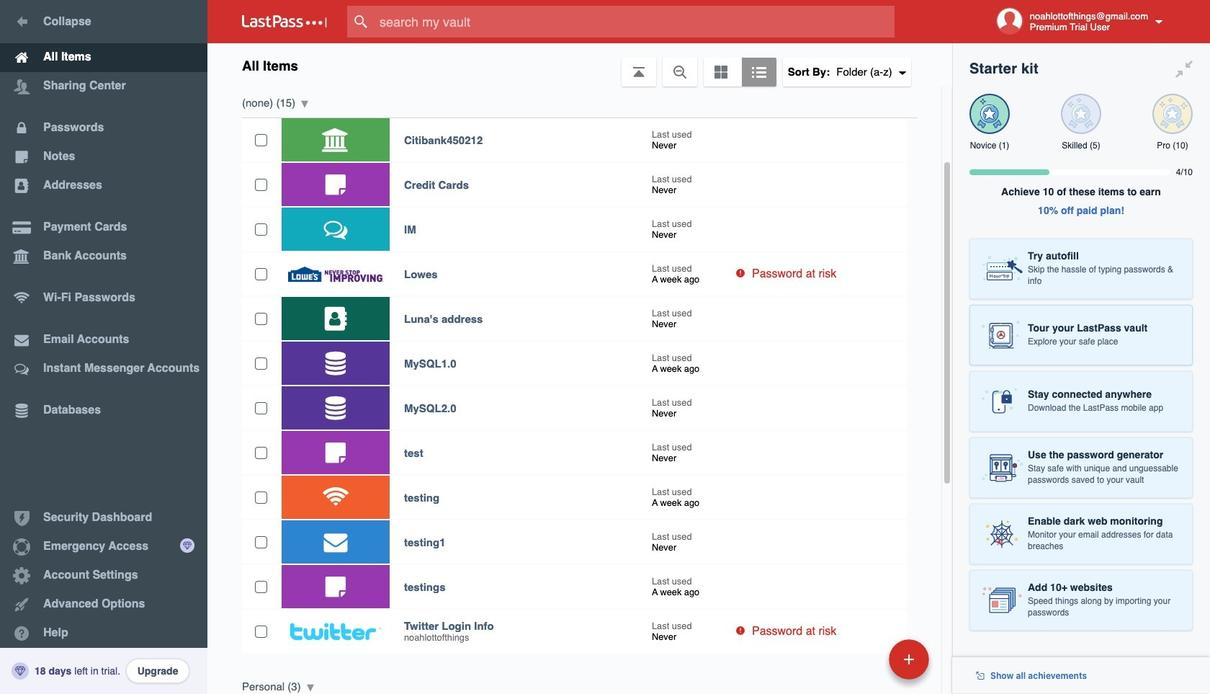 Task type: describe. For each thing, give the bounding box(es) containing it.
new item navigation
[[790, 635, 939, 694]]

lastpass image
[[242, 15, 327, 28]]

Search search field
[[347, 6, 923, 37]]

main navigation navigation
[[0, 0, 208, 694]]

new item element
[[790, 639, 935, 680]]

search my vault text field
[[347, 6, 923, 37]]



Task type: vqa. For each thing, say whether or not it's contained in the screenshot.
NEW ITEM Image
no



Task type: locate. For each thing, give the bounding box(es) containing it.
vault options navigation
[[208, 43, 953, 86]]



